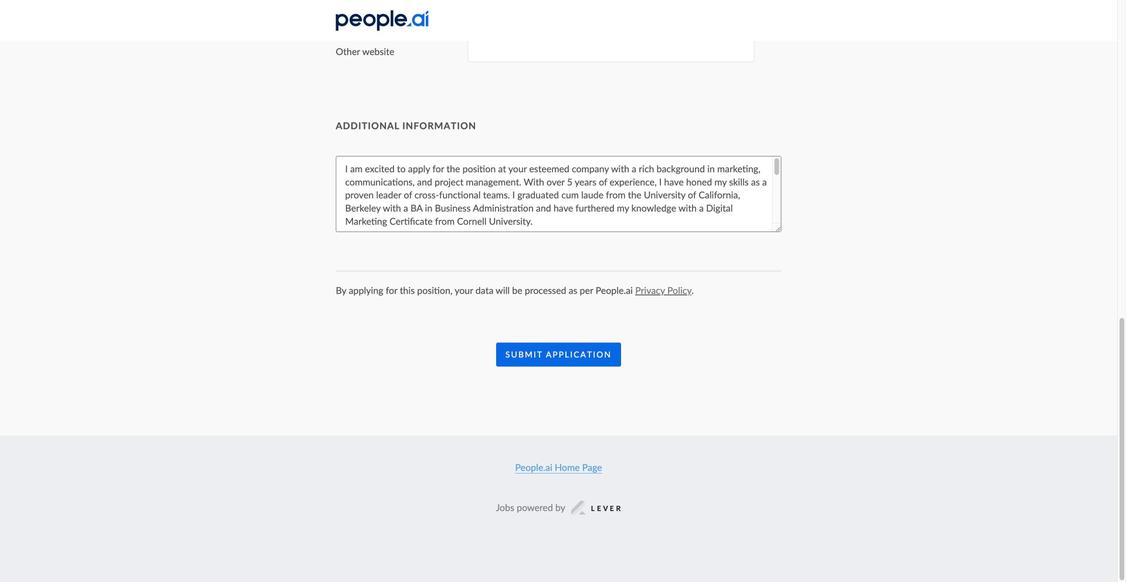 Task type: locate. For each thing, give the bounding box(es) containing it.
people.ai logo image
[[336, 10, 428, 31]]

None text field
[[468, 0, 755, 18]]

None text field
[[468, 39, 755, 62]]

Add a cover letter or anything else you want to share. text field
[[336, 156, 782, 232]]



Task type: describe. For each thing, give the bounding box(es) containing it.
lever logo image
[[571, 501, 621, 515]]



Task type: vqa. For each thing, say whether or not it's contained in the screenshot.
LEVER LOGO
yes



